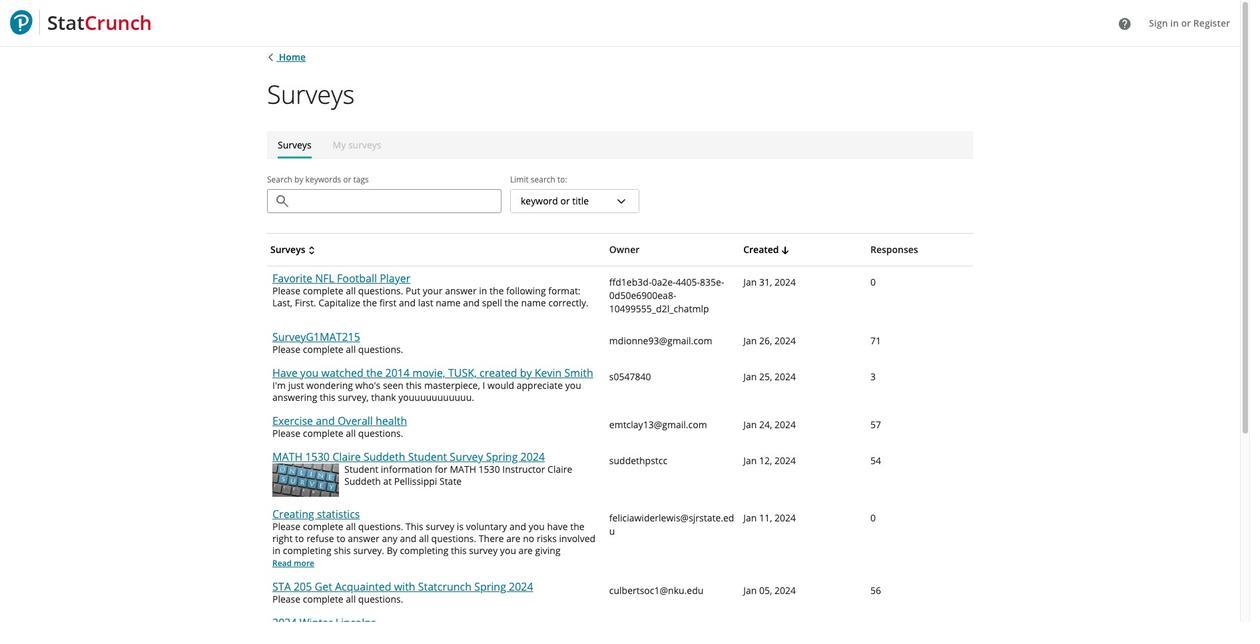 Task type: describe. For each thing, give the bounding box(es) containing it.
last,
[[273, 297, 293, 309]]

71
[[871, 335, 882, 347]]

spell
[[482, 297, 502, 309]]

jan for math 1530 claire suddeth student survey spring 2024
[[744, 454, 757, 467]]

surveys button for please complete all questions.
[[271, 243, 317, 257]]

movie,
[[413, 366, 446, 380]]

please complete all questions. this survey is voluntary and you have the right to refuse to answer any and all questions. there are no risks involved in completing shis survey. by completing this survey you are giving informed consent to participate in the collection of this data.
[[273, 520, 596, 569]]

by
[[387, 544, 398, 557]]

sort down 18 image
[[779, 245, 791, 257]]

205
[[294, 580, 312, 594]]

the left following
[[490, 285, 504, 297]]

for
[[435, 463, 448, 476]]

11,
[[760, 512, 772, 524]]

culbertsoc1@nku.edu
[[610, 584, 704, 597]]

sign in or register banner
[[0, 0, 1241, 47]]

2024 for favorite nfl football player
[[775, 276, 796, 289]]

please inside please complete all questions. this survey is voluntary and you have the right to refuse to answer any and all questions. there are no risks involved in completing shis survey. by completing this survey you are giving informed consent to participate in the collection of this data.
[[273, 520, 301, 533]]

survey,
[[338, 391, 369, 404]]

you right of
[[500, 544, 516, 557]]

survey.
[[353, 544, 384, 557]]

favorite nfl football player link
[[273, 271, 601, 286]]

u
[[610, 525, 615, 538]]

in inside favorite nfl football player please complete all questions. put your answer in the following format: last, first. capitalize the first and last name and spell the name correctly.
[[479, 285, 487, 297]]

ffd1eb3d-
[[610, 276, 652, 289]]

pellissippi
[[394, 475, 437, 488]]

participate
[[364, 556, 410, 569]]

to:
[[558, 174, 567, 185]]

sortable 18 image
[[305, 245, 317, 257]]

at
[[383, 475, 392, 488]]

favorite nfl football player please complete all questions. put your answer in the following format: last, first. capitalize the first and last name and spell the name correctly.
[[273, 271, 589, 309]]

05,
[[760, 584, 772, 597]]

your
[[423, 285, 443, 297]]

please inside sta 205 get acquainted with statcrunch spring 2024 please complete all questions.
[[273, 593, 301, 606]]

835e-
[[700, 276, 725, 289]]

questions. up by
[[358, 520, 403, 533]]

created button
[[744, 243, 791, 257]]

the left first
[[363, 297, 377, 309]]

this down is
[[451, 544, 467, 557]]

surveys button for owner
[[278, 134, 312, 159]]

1530 inside the student information for math 1530 instructor claire suddeth at pellissippi state
[[479, 463, 500, 476]]

exercise and overall health link
[[273, 414, 601, 428]]

search image
[[277, 195, 289, 207]]

jan for favorite nfl football player
[[744, 276, 757, 289]]

creating statistics
[[273, 507, 360, 522]]

exercise
[[273, 414, 313, 428]]

player
[[380, 271, 411, 286]]

56
[[871, 584, 882, 597]]

all up shis
[[346, 520, 356, 533]]

just
[[288, 379, 304, 392]]

limit search to:
[[510, 174, 567, 185]]

2 horizontal spatial to
[[352, 556, 361, 569]]

my surveys button
[[333, 134, 381, 157]]

instructor
[[503, 463, 545, 476]]

overall
[[338, 414, 373, 428]]

search
[[267, 174, 292, 185]]

0 horizontal spatial claire
[[333, 450, 361, 464]]

the inside have you watched the 2014 movie, tusk, created by kevin smith i'm just wondering who's seen this masterpiece, i would appreciate you answering this survey, thank youuuuuuuuuuu.
[[366, 366, 383, 380]]

of
[[484, 556, 492, 569]]

surveyg1mat215
[[273, 330, 360, 345]]

2024 for math 1530 claire suddeth student survey spring 2024
[[775, 454, 796, 467]]

you left have
[[529, 520, 545, 533]]

2 completing from the left
[[400, 544, 449, 557]]

by inside search box
[[295, 174, 303, 185]]

responses
[[871, 243, 919, 256]]

31,
[[760, 276, 772, 289]]

math inside the student information for math 1530 instructor claire suddeth at pellissippi state
[[450, 463, 476, 476]]

get
[[315, 580, 332, 594]]

sign
[[1150, 16, 1168, 29]]

2 search by keywords or tags search field from the top
[[267, 189, 502, 213]]

appreciate
[[517, 379, 563, 392]]

feliciawiderlewis@sjrstate.ed
[[610, 512, 735, 524]]

0 horizontal spatial 1530
[[305, 450, 330, 464]]

complete inside sta 205 get acquainted with statcrunch spring 2024 please complete all questions.
[[303, 593, 344, 606]]

have
[[273, 366, 298, 380]]

1 horizontal spatial to
[[337, 532, 346, 545]]

read more
[[273, 558, 314, 569]]

all inside surveyg1mat215 please complete all questions.
[[346, 343, 356, 356]]

jan 31, 2024
[[744, 276, 796, 289]]

statcrunch
[[418, 580, 472, 594]]

and left spell
[[463, 297, 480, 309]]

youuuuuuuuuuu.
[[399, 391, 474, 404]]

read
[[273, 558, 292, 569]]

please inside exercise and overall health please complete all questions.
[[273, 427, 301, 440]]

all inside favorite nfl football player please complete all questions. put your answer in the following format: last, first. capitalize the first and last name and spell the name correctly.
[[346, 285, 356, 297]]

watched
[[322, 366, 364, 380]]

feliciawiderlewis@sjrstate.ed u
[[610, 512, 735, 538]]

nfl
[[315, 271, 334, 286]]

54
[[871, 454, 882, 467]]

complete inside favorite nfl football player please complete all questions. put your answer in the following format: last, first. capitalize the first and last name and spell the name correctly.
[[303, 285, 344, 297]]

jan 05, 2024
[[744, 584, 796, 597]]

first.
[[295, 297, 316, 309]]

all down the creating statistics link
[[419, 532, 429, 545]]

complete inside exercise and overall health please complete all questions.
[[303, 427, 344, 440]]

tusk,
[[448, 366, 477, 380]]

more
[[294, 558, 314, 569]]

exercise and overall health please complete all questions.
[[273, 414, 407, 440]]

jan for surveyg1mat215
[[744, 335, 757, 347]]

57
[[871, 418, 882, 431]]

would
[[488, 379, 514, 392]]

collection
[[440, 556, 481, 569]]

there
[[479, 532, 504, 545]]

s0547840
[[610, 370, 651, 383]]

suddeth inside the student information for math 1530 instructor claire suddeth at pellissippi state
[[344, 475, 381, 488]]

math 1530 claire suddeth student survey spring 2024 thumbnail image
[[273, 464, 339, 497]]

surveys
[[348, 139, 381, 151]]

wondering
[[307, 379, 353, 392]]

or inside search box
[[343, 174, 351, 185]]

first
[[380, 297, 397, 309]]

jan for sta 205 get acquainted with statcrunch spring 2024
[[744, 584, 757, 597]]

health
[[376, 414, 407, 428]]

24,
[[760, 418, 772, 431]]

10499555_d2l_chatmlp
[[610, 303, 709, 315]]

this right 'seen' on the bottom
[[406, 379, 422, 392]]

questions. inside sta 205 get acquainted with statcrunch spring 2024 please complete all questions.
[[358, 593, 403, 606]]

spring for survey
[[486, 450, 518, 464]]

who's
[[356, 379, 381, 392]]

and left 'last'
[[399, 297, 416, 309]]

sta 205 get acquainted with statcrunch spring 2024 link
[[273, 580, 601, 594]]

all inside sta 205 get acquainted with statcrunch spring 2024 please complete all questions.
[[346, 593, 356, 606]]

answer inside favorite nfl football player please complete all questions. put your answer in the following format: last, first. capitalize the first and last name and spell the name correctly.
[[445, 285, 477, 297]]

refuse
[[307, 532, 334, 545]]

2024 right survey
[[521, 450, 545, 464]]

following
[[506, 285, 546, 297]]

you right have
[[300, 366, 319, 380]]

smith
[[565, 366, 594, 380]]

ffd1eb3d-0a2e-4405-835e- 0d50e6900ea8- 10499555_d2l_chatmlp
[[610, 276, 725, 315]]

in up read
[[273, 544, 281, 557]]

put
[[406, 285, 420, 297]]



Task type: locate. For each thing, give the bounding box(es) containing it.
questions. up 2014 on the left
[[358, 343, 403, 356]]

sta
[[273, 580, 291, 594]]

math right for
[[450, 463, 476, 476]]

answer inside please complete all questions. this survey is voluntary and you have the right to refuse to answer any and all questions. there are no risks involved in completing shis survey. by completing this survey you are giving informed consent to participate in the collection of this data.
[[348, 532, 380, 545]]

to
[[295, 532, 304, 545], [337, 532, 346, 545], [352, 556, 361, 569]]

3 jan from the top
[[744, 370, 757, 383]]

1 completing from the left
[[283, 544, 332, 557]]

surveys down home
[[267, 77, 355, 111]]

spring
[[486, 450, 518, 464], [474, 580, 506, 594]]

0
[[871, 276, 876, 289], [871, 512, 876, 524]]

sta 205 get acquainted with statcrunch spring 2024 please complete all questions.
[[273, 580, 533, 606]]

2024 for sta 205 get acquainted with statcrunch spring 2024
[[775, 584, 796, 597]]

surveys up favorite
[[271, 243, 305, 256]]

any
[[382, 532, 398, 545]]

claire inside the student information for math 1530 instructor claire suddeth at pellissippi state
[[548, 463, 573, 476]]

1530 left instructor
[[479, 463, 500, 476]]

suddethpstcc
[[610, 454, 668, 467]]

math 1530 claire suddeth student survey spring 2024
[[273, 450, 545, 464]]

surveyg1mat215 link
[[273, 330, 601, 345]]

jan for creating statistics
[[744, 512, 757, 524]]

to right refuse
[[337, 532, 346, 545]]

my surveys
[[333, 139, 381, 151]]

questions. up collection
[[431, 532, 477, 545]]

survey left is
[[426, 520, 455, 533]]

are left giving
[[519, 544, 533, 557]]

1530 down exercise and overall health please complete all questions. at the left of the page
[[305, 450, 330, 464]]

2024 down data. at the left of the page
[[509, 580, 533, 594]]

1 vertical spatial surveys button
[[271, 243, 317, 257]]

1 horizontal spatial math
[[450, 463, 476, 476]]

risks
[[537, 532, 557, 545]]

spring right survey
[[486, 450, 518, 464]]

and right the there
[[510, 520, 526, 533]]

sign in or register
[[1150, 16, 1231, 29]]

or left register
[[1182, 16, 1192, 29]]

seen
[[383, 379, 404, 392]]

format:
[[548, 285, 581, 297]]

5 jan from the top
[[744, 454, 757, 467]]

all up watched
[[346, 343, 356, 356]]

tab panel containing favorite nfl football player
[[267, 174, 973, 622]]

answer right your
[[445, 285, 477, 297]]

this right of
[[495, 556, 511, 569]]

completing up more
[[283, 544, 332, 557]]

0 horizontal spatial or
[[343, 174, 351, 185]]

jan 11, 2024
[[744, 512, 796, 524]]

Search by keywords or tags search field
[[267, 174, 502, 213], [267, 189, 502, 213]]

1 vertical spatial spring
[[474, 580, 506, 594]]

to right right
[[295, 532, 304, 545]]

you
[[300, 366, 319, 380], [565, 379, 582, 392], [529, 520, 545, 533], [500, 544, 516, 557]]

and
[[399, 297, 416, 309], [463, 297, 480, 309], [316, 414, 335, 428], [510, 520, 526, 533], [400, 532, 417, 545]]

is
[[457, 520, 464, 533]]

complete inside please complete all questions. this survey is voluntary and you have the right to refuse to answer any and all questions. there are no risks involved in completing shis survey. by completing this survey you are giving informed consent to participate in the collection of this data.
[[303, 520, 344, 533]]

0 vertical spatial survey
[[426, 520, 455, 533]]

jan left the 05,
[[744, 584, 757, 597]]

register
[[1194, 16, 1231, 29]]

1 name from the left
[[436, 297, 461, 309]]

all right "nfl"
[[346, 285, 356, 297]]

surveys for please complete all questions.
[[271, 243, 305, 256]]

spring for statcrunch
[[474, 580, 506, 594]]

1 horizontal spatial answer
[[445, 285, 477, 297]]

1 vertical spatial suddeth
[[344, 475, 381, 488]]

2024 right the 31,
[[775, 276, 796, 289]]

please left "nfl"
[[273, 285, 301, 297]]

read more link
[[273, 558, 314, 569]]

search by keywords or tags search field containing search by keywords or tags
[[267, 174, 502, 213]]

jan left the 31,
[[744, 276, 757, 289]]

this
[[406, 379, 422, 392], [320, 391, 336, 404], [451, 544, 467, 557], [495, 556, 511, 569]]

in inside banner
[[1171, 16, 1179, 29]]

1 horizontal spatial claire
[[548, 463, 573, 476]]

and right any
[[400, 532, 417, 545]]

tab panel
[[267, 174, 973, 622]]

4 please from the top
[[273, 520, 301, 533]]

claire down exercise and overall health please complete all questions. at the left of the page
[[333, 450, 361, 464]]

to right shis
[[352, 556, 361, 569]]

spring inside sta 205 get acquainted with statcrunch spring 2024 please complete all questions.
[[474, 580, 506, 594]]

7 jan from the top
[[744, 584, 757, 597]]

and left the overall
[[316, 414, 335, 428]]

2024 right 26,
[[775, 335, 796, 347]]

football
[[337, 271, 377, 286]]

completing down this
[[400, 544, 449, 557]]

1 horizontal spatial 1530
[[479, 463, 500, 476]]

name right 'last'
[[436, 297, 461, 309]]

0 horizontal spatial student
[[344, 463, 379, 476]]

please inside surveyg1mat215 please complete all questions.
[[273, 343, 301, 356]]

giving
[[535, 544, 561, 557]]

1 search by keywords or tags search field from the top
[[267, 174, 502, 213]]

home
[[279, 51, 306, 63]]

1 0 from the top
[[871, 276, 876, 289]]

1 vertical spatial answer
[[348, 532, 380, 545]]

student information for math 1530 instructor claire suddeth at pellissippi state
[[344, 463, 573, 488]]

2024 for exercise and overall health
[[775, 418, 796, 431]]

or left tags
[[343, 174, 351, 185]]

math down exercise
[[273, 450, 303, 464]]

the right have
[[571, 520, 585, 533]]

0 vertical spatial surveys
[[267, 77, 355, 111]]

0 horizontal spatial answer
[[348, 532, 380, 545]]

25,
[[760, 370, 772, 383]]

1 vertical spatial 0
[[871, 512, 876, 524]]

0 vertical spatial 0
[[871, 276, 876, 289]]

in left following
[[479, 285, 487, 297]]

0 vertical spatial surveys button
[[278, 134, 312, 159]]

jan for have you watched the 2014 movie, tusk, created by kevin smith
[[744, 370, 757, 383]]

you right kevin
[[565, 379, 582, 392]]

5 complete from the top
[[303, 593, 344, 606]]

state
[[440, 475, 462, 488]]

please
[[273, 285, 301, 297], [273, 343, 301, 356], [273, 427, 301, 440], [273, 520, 301, 533], [273, 593, 301, 606]]

search by keywords or tags search field down surveys
[[267, 174, 502, 213]]

3 complete from the top
[[303, 427, 344, 440]]

search
[[531, 174, 556, 185]]

this left survey,
[[320, 391, 336, 404]]

1 vertical spatial surveys
[[278, 139, 312, 151]]

0 horizontal spatial by
[[295, 174, 303, 185]]

0 horizontal spatial to
[[295, 532, 304, 545]]

1 horizontal spatial survey
[[469, 544, 498, 557]]

jan left 24,
[[744, 418, 757, 431]]

2024 right 25,
[[775, 370, 796, 383]]

0 down 54
[[871, 512, 876, 524]]

2 please from the top
[[273, 343, 301, 356]]

questions. inside exercise and overall health please complete all questions.
[[358, 427, 403, 440]]

all
[[346, 285, 356, 297], [346, 343, 356, 356], [346, 427, 356, 440], [346, 520, 356, 533], [419, 532, 429, 545], [346, 593, 356, 606]]

0 for favorite nfl football player
[[871, 276, 876, 289]]

1 horizontal spatial student
[[408, 450, 447, 464]]

the up sta 205 get acquainted with statcrunch spring 2024 link at the bottom left of the page
[[423, 556, 437, 569]]

0 vertical spatial suddeth
[[364, 450, 405, 464]]

jan left 25,
[[744, 370, 757, 383]]

questions. inside surveyg1mat215 please complete all questions.
[[358, 343, 403, 356]]

questions. down 'thank'
[[358, 427, 403, 440]]

student inside the student information for math 1530 instructor claire suddeth at pellissippi state
[[344, 463, 379, 476]]

1 vertical spatial survey
[[469, 544, 498, 557]]

name left format:
[[521, 297, 546, 309]]

0 horizontal spatial name
[[436, 297, 461, 309]]

answering
[[273, 391, 317, 404]]

i
[[483, 379, 485, 392]]

complete inside surveyg1mat215 please complete all questions.
[[303, 343, 344, 356]]

all right the 'get'
[[346, 593, 356, 606]]

please down read
[[273, 593, 301, 606]]

please up have
[[273, 343, 301, 356]]

chevron back sm 18 image
[[265, 51, 277, 63]]

4 jan from the top
[[744, 418, 757, 431]]

are left no at the bottom left
[[507, 532, 521, 545]]

2 jan from the top
[[744, 335, 757, 347]]

1 horizontal spatial completing
[[400, 544, 449, 557]]

the
[[490, 285, 504, 297], [363, 297, 377, 309], [505, 297, 519, 309], [366, 366, 383, 380], [571, 520, 585, 533], [423, 556, 437, 569]]

please down answering
[[273, 427, 301, 440]]

1 complete from the top
[[303, 285, 344, 297]]

have
[[547, 520, 568, 533]]

by left kevin
[[520, 366, 532, 380]]

jan for exercise and overall health
[[744, 418, 757, 431]]

2024 right "11,"
[[775, 512, 796, 524]]

2024 for have you watched the 2014 movie, tusk, created by kevin smith
[[775, 370, 796, 383]]

0 horizontal spatial math
[[273, 450, 303, 464]]

completing
[[283, 544, 332, 557], [400, 544, 449, 557]]

suddeth up the at
[[364, 450, 405, 464]]

in up with
[[413, 556, 421, 569]]

0 horizontal spatial completing
[[283, 544, 332, 557]]

surveys
[[267, 77, 355, 111], [278, 139, 312, 151], [271, 243, 305, 256]]

2024 inside sta 205 get acquainted with statcrunch spring 2024 please complete all questions.
[[509, 580, 533, 594]]

survey
[[426, 520, 455, 533], [469, 544, 498, 557]]

created
[[480, 366, 517, 380]]

math 1530 claire suddeth student survey spring 2024 link
[[273, 450, 601, 464]]

surveys up search
[[278, 139, 312, 151]]

and inside exercise and overall health please complete all questions.
[[316, 414, 335, 428]]

tab list
[[267, 131, 973, 159]]

answer
[[445, 285, 477, 297], [348, 532, 380, 545]]

tags
[[354, 174, 369, 185]]

1 vertical spatial by
[[520, 366, 532, 380]]

jan
[[744, 276, 757, 289], [744, 335, 757, 347], [744, 370, 757, 383], [744, 418, 757, 431], [744, 454, 757, 467], [744, 512, 757, 524], [744, 584, 757, 597]]

surveys inside tab list
[[278, 139, 312, 151]]

questions. down the participate
[[358, 593, 403, 606]]

5 please from the top
[[273, 593, 301, 606]]

0 down "responses"
[[871, 276, 876, 289]]

0 vertical spatial or
[[1182, 16, 1192, 29]]

student up pellissippi
[[408, 450, 447, 464]]

right
[[273, 532, 293, 545]]

emtclay13@gmail.com
[[610, 418, 707, 431]]

i'm
[[273, 379, 286, 392]]

0 horizontal spatial survey
[[426, 520, 455, 533]]

4405-
[[676, 276, 700, 289]]

information
[[381, 463, 433, 476]]

3
[[871, 370, 876, 383]]

2024 for creating statistics
[[775, 512, 796, 524]]

0 vertical spatial spring
[[486, 450, 518, 464]]

6 jan from the top
[[744, 512, 757, 524]]

survey down voluntary
[[469, 544, 498, 557]]

data.
[[513, 556, 535, 569]]

tab list containing surveys
[[267, 131, 973, 159]]

in right sign
[[1171, 16, 1179, 29]]

acquainted
[[335, 580, 391, 594]]

masterpiece,
[[424, 379, 480, 392]]

1 horizontal spatial name
[[521, 297, 546, 309]]

2 vertical spatial surveys
[[271, 243, 305, 256]]

1 horizontal spatial or
[[1182, 16, 1192, 29]]

1 horizontal spatial by
[[520, 366, 532, 380]]

by right search
[[295, 174, 303, 185]]

no
[[523, 532, 535, 545]]

surveys for owner
[[278, 139, 312, 151]]

1 please from the top
[[273, 285, 301, 297]]

2 complete from the top
[[303, 343, 344, 356]]

jan 26, 2024
[[744, 335, 796, 347]]

0a2e-
[[652, 276, 676, 289]]

questions. left put
[[358, 285, 403, 297]]

jan left 12,
[[744, 454, 757, 467]]

all down survey,
[[346, 427, 356, 440]]

jan 12, 2024
[[744, 454, 796, 467]]

jan left 26,
[[744, 335, 757, 347]]

name
[[436, 297, 461, 309], [521, 297, 546, 309]]

claire right instructor
[[548, 463, 573, 476]]

surveys button up search
[[278, 134, 312, 159]]

created
[[744, 243, 779, 256]]

questions.
[[358, 285, 403, 297], [358, 343, 403, 356], [358, 427, 403, 440], [358, 520, 403, 533], [431, 532, 477, 545], [358, 593, 403, 606]]

spring down of
[[474, 580, 506, 594]]

or
[[1182, 16, 1192, 29], [343, 174, 351, 185]]

12,
[[760, 454, 772, 467]]

2024 right 24,
[[775, 418, 796, 431]]

search by keywords or tags search field down tags
[[267, 189, 502, 213]]

involved
[[559, 532, 596, 545]]

jan 25, 2024
[[744, 370, 796, 383]]

suddeth left the at
[[344, 475, 381, 488]]

search by keywords or tags
[[267, 174, 369, 185]]

0 for creating statistics
[[871, 512, 876, 524]]

math
[[273, 450, 303, 464], [450, 463, 476, 476]]

please left refuse
[[273, 520, 301, 533]]

creating
[[273, 507, 314, 522]]

1 vertical spatial or
[[343, 174, 351, 185]]

0 vertical spatial answer
[[445, 285, 477, 297]]

1 jan from the top
[[744, 276, 757, 289]]

0 vertical spatial by
[[295, 174, 303, 185]]

please inside favorite nfl football player please complete all questions. put your answer in the following format: last, first. capitalize the first and last name and spell the name correctly.
[[273, 285, 301, 297]]

answer left any
[[348, 532, 380, 545]]

2024 for surveyg1mat215
[[775, 335, 796, 347]]

all inside exercise and overall health please complete all questions.
[[346, 427, 356, 440]]

student
[[408, 450, 447, 464], [344, 463, 379, 476]]

surveys inside tab panel
[[271, 243, 305, 256]]

2024 right the 05,
[[775, 584, 796, 597]]

3 please from the top
[[273, 427, 301, 440]]

questions. inside favorite nfl football player please complete all questions. put your answer in the following format: last, first. capitalize the first and last name and spell the name correctly.
[[358, 285, 403, 297]]

last
[[418, 297, 434, 309]]

or inside banner
[[1182, 16, 1192, 29]]

by inside have you watched the 2014 movie, tusk, created by kevin smith i'm just wondering who's seen this masterpiece, i would appreciate you answering this survey, thank youuuuuuuuuuu.
[[520, 366, 532, 380]]

surveys button up favorite
[[271, 243, 317, 257]]

2014
[[385, 366, 410, 380]]

thank
[[371, 391, 396, 404]]

2 0 from the top
[[871, 512, 876, 524]]

2 name from the left
[[521, 297, 546, 309]]

the right spell
[[505, 297, 519, 309]]

keywords
[[306, 174, 341, 185]]

owner
[[610, 243, 640, 256]]

2024 right 12,
[[775, 454, 796, 467]]

jan left "11,"
[[744, 512, 757, 524]]

student left the at
[[344, 463, 379, 476]]

4 complete from the top
[[303, 520, 344, 533]]

the left 'seen' on the bottom
[[366, 366, 383, 380]]



Task type: vqa. For each thing, say whether or not it's contained in the screenshot.


